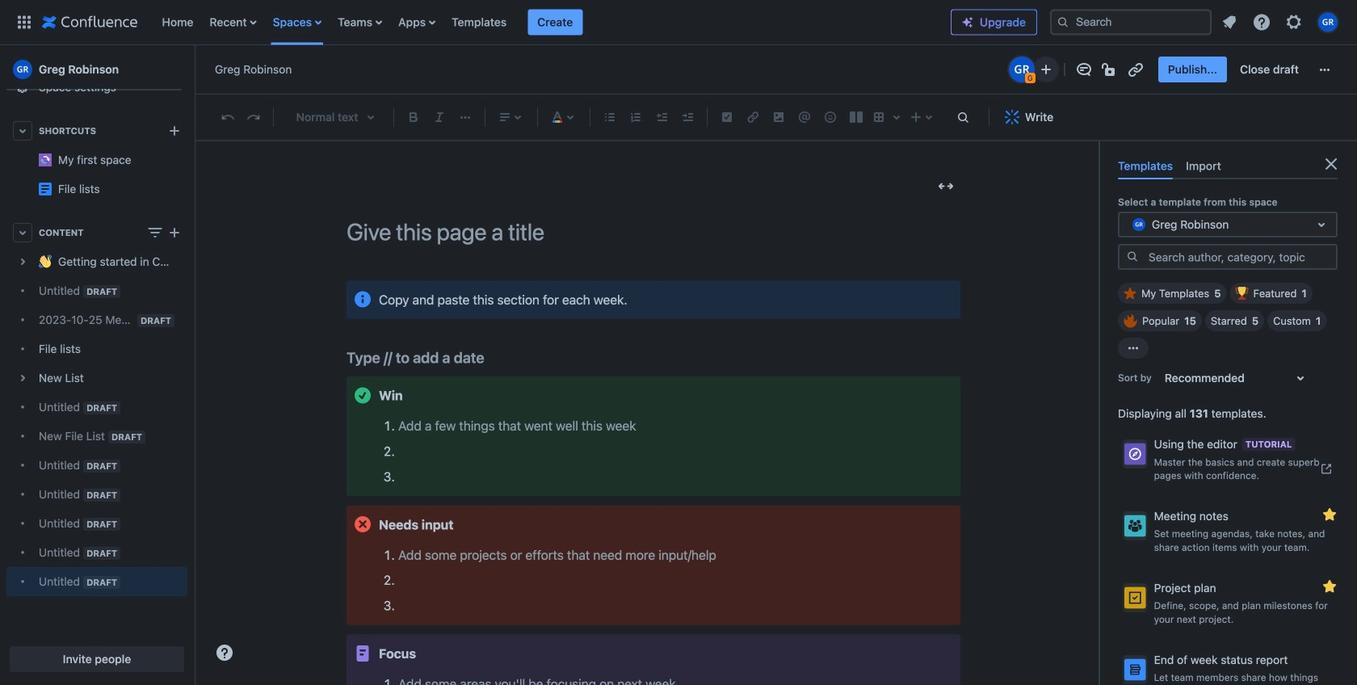 Task type: vqa. For each thing, say whether or not it's contained in the screenshot.
"TEMPLATE - MEETING NOTES"
no



Task type: describe. For each thing, give the bounding box(es) containing it.
unstar project plan image
[[1320, 577, 1339, 596]]

list formating group
[[597, 104, 700, 130]]

invite to edit image
[[1036, 60, 1056, 79]]

open image
[[1312, 215, 1331, 234]]

Give this page a title text field
[[347, 218, 961, 245]]

list for premium icon
[[1215, 8, 1347, 37]]

Main content area, start typing to enter text. text field
[[347, 281, 961, 685]]

more image
[[1315, 60, 1335, 79]]

help icon image
[[1252, 13, 1272, 32]]

space element
[[0, 0, 194, 685]]

unstar meeting notes image
[[1320, 505, 1339, 524]]

tree inside space element
[[6, 247, 187, 596]]

file lists image
[[39, 183, 52, 195]]

search icon image
[[1126, 250, 1139, 263]]

collapse sidebar image
[[176, 53, 212, 86]]

global element
[[10, 0, 951, 45]]

add shortcut image
[[165, 121, 184, 141]]

create a page image
[[165, 223, 184, 242]]

panel info image
[[353, 290, 372, 309]]

no restrictions image
[[1100, 60, 1120, 79]]

appswitcher icon image
[[15, 13, 34, 32]]

change view image
[[145, 223, 165, 242]]



Task type: locate. For each thing, give the bounding box(es) containing it.
comment icon image
[[1074, 60, 1094, 79]]

confluence image
[[42, 13, 138, 32], [42, 13, 138, 32]]

tab list
[[1112, 153, 1344, 179]]

panel error image
[[353, 515, 372, 534]]

notification icon image
[[1220, 13, 1239, 32]]

list
[[154, 0, 951, 45], [1215, 8, 1347, 37]]

None search field
[[1050, 9, 1212, 35]]

more categories image
[[1124, 338, 1143, 358]]

Search author, category, topic field
[[1144, 246, 1336, 268]]

list for appswitcher icon
[[154, 0, 951, 45]]

None text field
[[1129, 217, 1132, 233]]

list item
[[528, 9, 583, 35]]

group
[[1158, 57, 1309, 82]]

close templates and import image
[[1322, 154, 1341, 174]]

0 horizontal spatial list
[[154, 0, 951, 45]]

copy link image
[[1126, 60, 1145, 79]]

1 horizontal spatial list
[[1215, 8, 1347, 37]]

Search field
[[1050, 9, 1212, 35]]

panel note image
[[353, 644, 372, 663]]

tree
[[6, 247, 187, 596]]

banner
[[0, 0, 1357, 45]]

premium image
[[961, 16, 974, 29]]

search image
[[1057, 16, 1070, 29]]

make page full-width image
[[936, 176, 956, 196]]

list item inside global element
[[528, 9, 583, 35]]

settings icon image
[[1284, 13, 1304, 32]]

text formatting group
[[401, 104, 478, 130]]

panel success image
[[353, 386, 372, 405]]

find and replace image
[[953, 107, 973, 127]]



